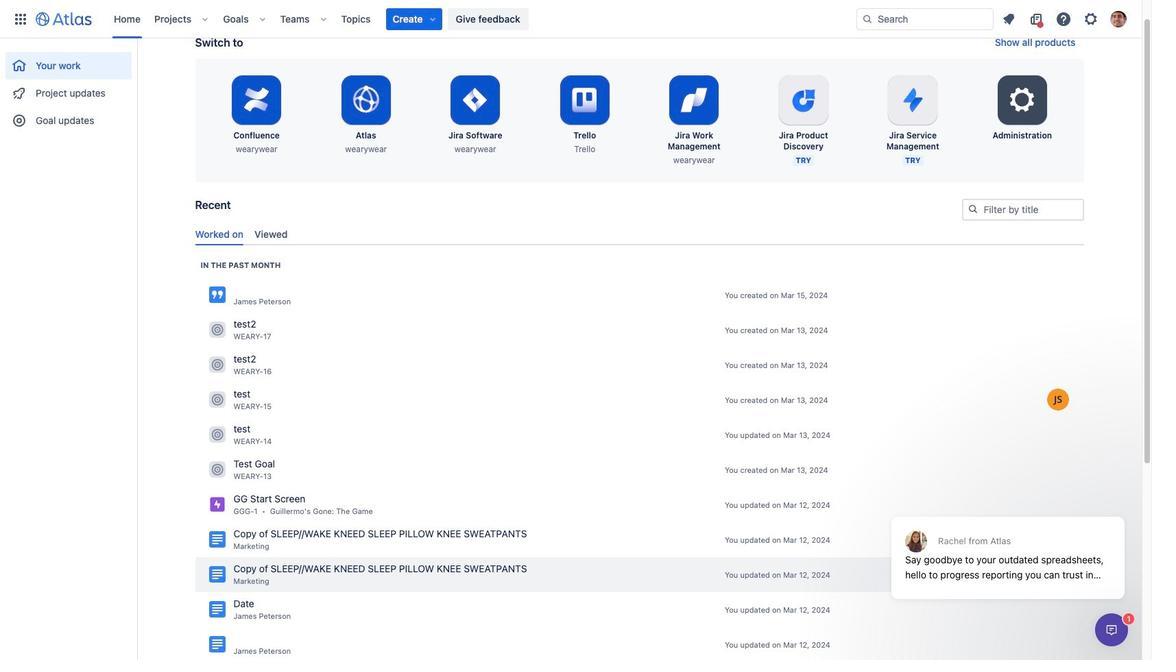 Task type: vqa. For each thing, say whether or not it's contained in the screenshot.
list item
no



Task type: locate. For each thing, give the bounding box(es) containing it.
0 vertical spatial confluence image
[[209, 287, 225, 303]]

group
[[5, 38, 132, 139]]

2 vertical spatial townsquare image
[[209, 427, 225, 443]]

notifications image
[[1001, 11, 1017, 27]]

banner
[[0, 0, 1142, 38]]

1 vertical spatial confluence image
[[209, 532, 225, 548]]

tab list
[[190, 223, 1090, 245]]

2 townsquare image from the top
[[209, 462, 225, 478]]

confluence image
[[209, 287, 225, 303], [209, 532, 225, 548], [209, 602, 225, 618]]

0 vertical spatial confluence image
[[209, 567, 225, 583]]

help image
[[1056, 11, 1072, 27]]

1 vertical spatial townsquare image
[[209, 462, 225, 478]]

confluence image
[[209, 567, 225, 583], [209, 637, 225, 653]]

0 vertical spatial townsquare image
[[209, 357, 225, 373]]

Search field
[[857, 8, 994, 30]]

1 townsquare image from the top
[[209, 322, 225, 338]]

3 confluence image from the top
[[209, 602, 225, 618]]

townsquare image
[[209, 357, 225, 373], [209, 462, 225, 478]]

1 vertical spatial townsquare image
[[209, 392, 225, 408]]

None search field
[[857, 8, 994, 30]]

2 townsquare image from the top
[[209, 392, 225, 408]]

heading
[[201, 260, 281, 271]]

jira image
[[209, 497, 225, 513]]

1 vertical spatial confluence image
[[209, 637, 225, 653]]

townsquare image
[[209, 322, 225, 338], [209, 392, 225, 408], [209, 427, 225, 443]]

dialog
[[885, 484, 1132, 610], [1095, 614, 1128, 647]]

2 vertical spatial confluence image
[[209, 602, 225, 618]]

1 confluence image from the top
[[209, 287, 225, 303]]

0 vertical spatial dialog
[[885, 484, 1132, 610]]

0 vertical spatial townsquare image
[[209, 322, 225, 338]]

search image
[[967, 204, 978, 215]]



Task type: describe. For each thing, give the bounding box(es) containing it.
2 confluence image from the top
[[209, 637, 225, 653]]

2 confluence image from the top
[[209, 532, 225, 548]]

settings image
[[1006, 84, 1039, 117]]

1 townsquare image from the top
[[209, 357, 225, 373]]

1 confluence image from the top
[[209, 567, 225, 583]]

switch to... image
[[12, 11, 29, 27]]

settings image
[[1083, 11, 1100, 27]]

search image
[[862, 13, 873, 24]]

top element
[[8, 0, 857, 38]]

account image
[[1111, 11, 1127, 27]]

1 vertical spatial dialog
[[1095, 614, 1128, 647]]

3 townsquare image from the top
[[209, 427, 225, 443]]

Filter by title field
[[963, 200, 1083, 219]]



